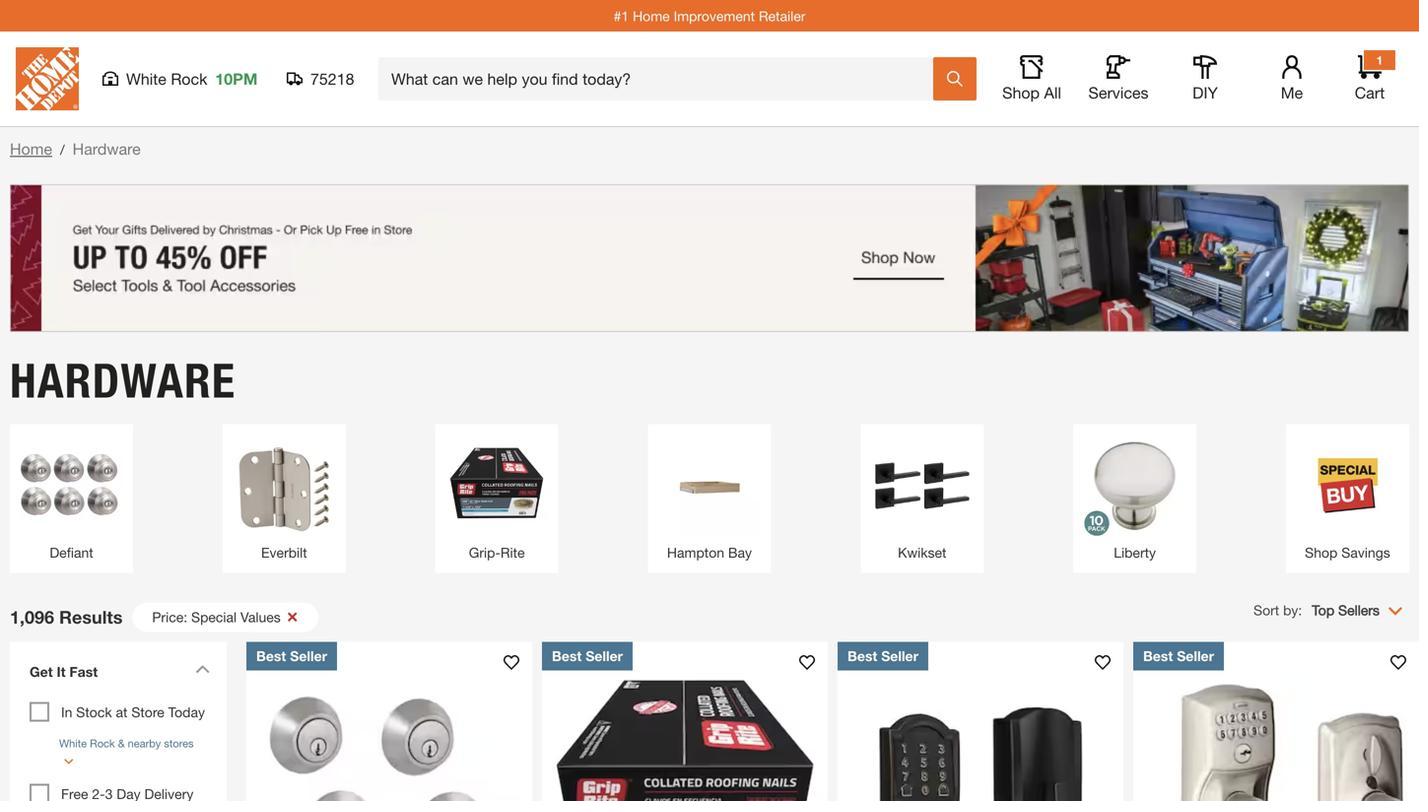Task type: locate. For each thing, give the bounding box(es) containing it.
rock
[[171, 70, 207, 88], [90, 738, 115, 750]]

1 seller from the left
[[290, 648, 327, 665]]

rock left 10pm at the top left
[[171, 70, 207, 88]]

/
[[60, 141, 65, 158]]

at
[[116, 704, 128, 721]]

10pm
[[215, 70, 258, 88]]

shop savings
[[1306, 545, 1391, 561]]

best seller for the brandywine stainless steel project pack image
[[256, 648, 327, 665]]

shop left savings
[[1306, 545, 1338, 561]]

1 best from the left
[[256, 648, 286, 665]]

seller
[[290, 648, 327, 665], [586, 648, 623, 665], [882, 648, 919, 665], [1177, 648, 1215, 665]]

me button
[[1261, 55, 1324, 103]]

kwikset image
[[871, 434, 974, 538]]

improvement
[[674, 8, 755, 24]]

services button
[[1087, 55, 1151, 103]]

best seller
[[256, 648, 327, 665], [552, 648, 623, 665], [848, 648, 919, 665], [1144, 648, 1215, 665]]

top
[[1313, 602, 1335, 619]]

by:
[[1284, 602, 1303, 619]]

the home depot logo image
[[16, 47, 79, 110]]

best for the brandywine stainless steel project pack image
[[256, 648, 286, 665]]

hampton bay link
[[658, 434, 762, 563]]

seller for camelot satin nickel electronic keypad door lock with accent handle and flex lock image
[[1177, 648, 1215, 665]]

shop all button
[[1001, 55, 1064, 103]]

hardware
[[73, 140, 141, 158], [10, 352, 236, 410]]

best
[[256, 648, 286, 665], [552, 648, 582, 665], [848, 648, 878, 665], [1144, 648, 1174, 665]]

home
[[633, 8, 670, 24], [10, 140, 52, 158]]

everbilt image
[[233, 434, 336, 538]]

1 horizontal spatial white
[[126, 70, 167, 88]]

3 best seller from the left
[[848, 648, 919, 665]]

0 horizontal spatial shop
[[1003, 83, 1040, 102]]

best for "camelot aged bronze encode smart wifi lock with alarm" image
[[848, 648, 878, 665]]

1 vertical spatial hardware
[[10, 352, 236, 410]]

rock left &
[[90, 738, 115, 750]]

4 best from the left
[[1144, 648, 1174, 665]]

defiant
[[50, 545, 93, 561]]

0 vertical spatial rock
[[171, 70, 207, 88]]

3 best from the left
[[848, 648, 878, 665]]

in
[[61, 704, 72, 721]]

white left 10pm at the top left
[[126, 70, 167, 88]]

best seller for the grip rite 1-1/4 in. smooth galvanized coil roofing nails (7200-pack) image
[[552, 648, 623, 665]]

best seller for "camelot aged bronze encode smart wifi lock with alarm" image
[[848, 648, 919, 665]]

price: special values button
[[132, 603, 318, 632]]

in stock at store today
[[61, 704, 205, 721]]

shop
[[1003, 83, 1040, 102], [1306, 545, 1338, 561]]

stock
[[76, 704, 112, 721]]

everbilt
[[261, 545, 307, 561]]

2 best seller from the left
[[552, 648, 623, 665]]

1 vertical spatial home
[[10, 140, 52, 158]]

home right #1 at the left top of the page
[[633, 8, 670, 24]]

best for camelot satin nickel electronic keypad door lock with accent handle and flex lock image
[[1144, 648, 1174, 665]]

0 horizontal spatial white
[[59, 738, 87, 750]]

0 vertical spatial white
[[126, 70, 167, 88]]

services
[[1089, 83, 1149, 102]]

bay
[[729, 545, 752, 561]]

0 vertical spatial shop
[[1003, 83, 1040, 102]]

white down in
[[59, 738, 87, 750]]

3 seller from the left
[[882, 648, 919, 665]]

0 horizontal spatial home
[[10, 140, 52, 158]]

4 best seller from the left
[[1144, 648, 1215, 665]]

shop savings image
[[1296, 434, 1400, 538]]

camelot aged bronze encode smart wifi lock with alarm image
[[838, 642, 1124, 802]]

1 horizontal spatial shop
[[1306, 545, 1338, 561]]

1 vertical spatial shop
[[1306, 545, 1338, 561]]

2 best from the left
[[552, 648, 582, 665]]

sort by: top sellers
[[1254, 602, 1380, 619]]

1
[[1377, 53, 1384, 67]]

best for the grip rite 1-1/4 in. smooth galvanized coil roofing nails (7200-pack) image
[[552, 648, 582, 665]]

grip-rite link
[[445, 434, 549, 563]]

0 horizontal spatial rock
[[90, 738, 115, 750]]

2 seller from the left
[[586, 648, 623, 665]]

white rock 10pm
[[126, 70, 258, 88]]

grip-rite
[[469, 545, 525, 561]]

1 horizontal spatial rock
[[171, 70, 207, 88]]

shop inside button
[[1003, 83, 1040, 102]]

4 seller from the left
[[1177, 648, 1215, 665]]

1 horizontal spatial home
[[633, 8, 670, 24]]

1 best seller from the left
[[256, 648, 327, 665]]

#1
[[614, 8, 629, 24]]

nearby
[[128, 738, 161, 750]]

home left '/'
[[10, 140, 52, 158]]

grip rite 1-1/4 in. smooth galvanized coil roofing nails (7200-pack) image
[[542, 642, 828, 802]]

today
[[168, 704, 205, 721]]

1 vertical spatial rock
[[90, 738, 115, 750]]

in stock at store today link
[[61, 704, 205, 721]]

white for white rock & nearby stores
[[59, 738, 87, 750]]

white
[[126, 70, 167, 88], [59, 738, 87, 750]]

shop left all
[[1003, 83, 1040, 102]]

kwikset link
[[871, 434, 974, 563]]

sellers
[[1339, 602, 1380, 619]]

1 vertical spatial white
[[59, 738, 87, 750]]



Task type: vqa. For each thing, say whether or not it's contained in the screenshot.
the back arrow "icon"
no



Task type: describe. For each thing, give the bounding box(es) containing it.
caret icon image
[[195, 665, 210, 674]]

results
[[59, 607, 123, 628]]

kwikset
[[898, 545, 947, 561]]

rite
[[501, 545, 525, 561]]

liberty image
[[1084, 434, 1187, 538]]

brandywine stainless steel project pack image
[[246, 642, 532, 802]]

camelot satin nickel electronic keypad door lock with accent handle and flex lock image
[[1134, 642, 1420, 802]]

everbilt link
[[233, 434, 336, 563]]

get
[[30, 664, 53, 680]]

seller for the grip rite 1-1/4 in. smooth galvanized coil roofing nails (7200-pack) image
[[586, 648, 623, 665]]

hampton bay image
[[658, 434, 762, 538]]

liberty link
[[1084, 434, 1187, 563]]

get it fast
[[30, 664, 98, 680]]

rock for &
[[90, 738, 115, 750]]

white for white rock 10pm
[[126, 70, 167, 88]]

best seller for camelot satin nickel electronic keypad door lock with accent handle and flex lock image
[[1144, 648, 1215, 665]]

get it fast link
[[20, 652, 217, 698]]

defiant image
[[20, 434, 123, 538]]

1,096 results
[[10, 607, 123, 628]]

What can we help you find today? search field
[[391, 58, 933, 100]]

retailer
[[759, 8, 806, 24]]

seller for "camelot aged bronze encode smart wifi lock with alarm" image
[[882, 648, 919, 665]]

price:
[[152, 609, 187, 626]]

0 vertical spatial hardware
[[73, 140, 141, 158]]

white rock & nearby stores
[[59, 738, 194, 750]]

stores
[[164, 738, 194, 750]]

&
[[118, 738, 125, 750]]

grip-
[[469, 545, 501, 561]]

home link
[[10, 140, 52, 158]]

shop all
[[1003, 83, 1062, 102]]

price: special values
[[152, 609, 281, 626]]

sort
[[1254, 602, 1280, 619]]

all
[[1045, 83, 1062, 102]]

shop savings link
[[1296, 434, 1400, 563]]

#1 home improvement retailer
[[614, 8, 806, 24]]

liberty
[[1114, 545, 1157, 561]]

it
[[57, 664, 66, 680]]

store
[[131, 704, 164, 721]]

75218
[[311, 70, 354, 88]]

grip rite image
[[445, 434, 549, 538]]

home / hardware
[[10, 140, 141, 158]]

fast
[[69, 664, 98, 680]]

75218 button
[[287, 69, 355, 89]]

hampton
[[667, 545, 725, 561]]

hampton bay
[[667, 545, 752, 561]]

diy
[[1193, 83, 1219, 102]]

special
[[191, 609, 237, 626]]

shop for shop savings
[[1306, 545, 1338, 561]]

cart
[[1355, 83, 1386, 102]]

savings
[[1342, 545, 1391, 561]]

me
[[1281, 83, 1304, 102]]

shop for shop all
[[1003, 83, 1040, 102]]

rock for 10pm
[[171, 70, 207, 88]]

0 vertical spatial home
[[633, 8, 670, 24]]

diy button
[[1174, 55, 1237, 103]]

sponsored banner image
[[10, 184, 1410, 332]]

seller for the brandywine stainless steel project pack image
[[290, 648, 327, 665]]

values
[[241, 609, 281, 626]]

cart 1
[[1355, 53, 1386, 102]]

defiant link
[[20, 434, 123, 563]]

1,096
[[10, 607, 54, 628]]



